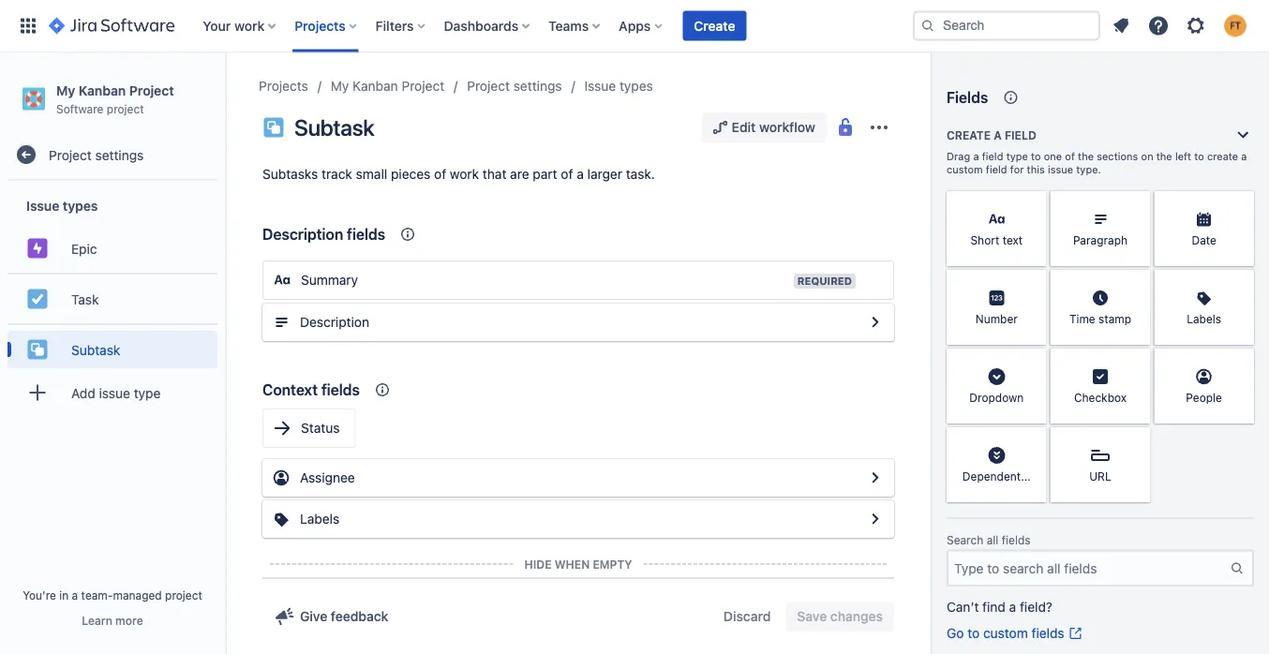 Task type: vqa. For each thing, say whether or not it's contained in the screenshot.
Assignee
yes



Task type: locate. For each thing, give the bounding box(es) containing it.
projects up projects link
[[295, 18, 346, 33]]

projects
[[295, 18, 346, 33], [259, 78, 308, 94]]

1 horizontal spatial create
[[947, 128, 991, 142]]

1 vertical spatial labels
[[300, 511, 340, 527]]

1 horizontal spatial project
[[165, 589, 202, 602]]

your work button
[[197, 11, 283, 41]]

jira software image
[[49, 15, 175, 37], [49, 15, 175, 37]]

of right pieces
[[434, 166, 446, 182]]

to
[[1031, 150, 1041, 163], [1194, 150, 1204, 163], [968, 626, 980, 641]]

kanban for my kanban project
[[353, 78, 398, 94]]

field for create
[[1005, 128, 1037, 142]]

of inside drag a field type to one of the sections on the left to create a custom field for this issue type.
[[1065, 150, 1075, 163]]

field up 'for'
[[1005, 128, 1037, 142]]

create right "apps" popup button
[[694, 18, 735, 33]]

search image
[[920, 18, 935, 33]]

issue up epic link
[[26, 198, 59, 213]]

subtask up track
[[294, 114, 374, 141]]

more information image
[[1126, 193, 1149, 216], [1230, 193, 1252, 216], [1126, 351, 1149, 373]]

settings down teams on the left top of page
[[513, 78, 562, 94]]

0 vertical spatial issue
[[1048, 164, 1073, 176]]

1 vertical spatial description
[[300, 314, 369, 330]]

0 horizontal spatial subtask
[[71, 342, 120, 357]]

more information about the context fields image for description fields
[[397, 223, 419, 246]]

description
[[262, 225, 343, 243], [300, 314, 369, 330]]

type.
[[1076, 164, 1101, 176]]

people
[[1186, 391, 1222, 404]]

can't find a field?
[[947, 599, 1053, 615]]

1 vertical spatial more information about the context fields image
[[371, 379, 394, 401]]

give
[[300, 609, 327, 624]]

work inside your work popup button
[[234, 18, 265, 33]]

field for drag
[[982, 150, 1003, 163]]

0 horizontal spatial more information about the context fields image
[[371, 379, 394, 401]]

appswitcher icon image
[[17, 15, 39, 37]]

open field configuration image for assignee
[[864, 467, 887, 489]]

0 vertical spatial subtask
[[294, 114, 374, 141]]

create up drag
[[947, 128, 991, 142]]

0 vertical spatial type
[[1006, 150, 1028, 163]]

1 horizontal spatial more information about the context fields image
[[397, 223, 419, 246]]

the
[[1078, 150, 1094, 163], [1156, 150, 1172, 163]]

sidebar navigation image
[[204, 75, 246, 112]]

projects up issue type icon
[[259, 78, 308, 94]]

1 vertical spatial issue types
[[26, 198, 98, 213]]

open field configuration image inside the assignee button
[[864, 467, 887, 489]]

project settings link
[[467, 75, 562, 97], [7, 136, 217, 174]]

0 horizontal spatial issue
[[26, 198, 59, 213]]

kanban down filters
[[353, 78, 398, 94]]

0 horizontal spatial types
[[63, 198, 98, 213]]

type inside button
[[134, 385, 161, 401]]

team-
[[81, 589, 113, 602]]

custom inside drag a field type to one of the sections on the left to create a custom field for this issue type.
[[947, 164, 983, 176]]

1 vertical spatial field
[[982, 150, 1003, 163]]

0 vertical spatial create
[[694, 18, 735, 33]]

more information image down stamp
[[1126, 351, 1149, 373]]

larger
[[587, 166, 622, 182]]

0 vertical spatial more information about the context fields image
[[397, 223, 419, 246]]

issue types link
[[584, 75, 653, 97]]

types down "apps" popup button
[[620, 78, 653, 94]]

1 horizontal spatial work
[[450, 166, 479, 182]]

banner containing your work
[[0, 0, 1269, 52]]

fields
[[347, 225, 385, 243], [321, 381, 360, 399], [1002, 534, 1031, 547], [1032, 626, 1064, 641]]

project right managed
[[165, 589, 202, 602]]

open field configuration image inside labels button
[[864, 508, 887, 531]]

projects inside dropdown button
[[295, 18, 346, 33]]

epic link
[[7, 230, 217, 267]]

0 horizontal spatial the
[[1078, 150, 1094, 163]]

open field configuration image
[[864, 311, 887, 334]]

Type to search all fields text field
[[949, 552, 1230, 585]]

of right part
[[561, 166, 573, 182]]

0 horizontal spatial settings
[[95, 147, 144, 162]]

hide when empty
[[524, 558, 632, 571]]

notifications image
[[1110, 15, 1132, 37]]

more information about the context fields image right context fields
[[371, 379, 394, 401]]

subtasks track small pieces of work that are part of a larger task.
[[262, 166, 655, 182]]

1 horizontal spatial my
[[331, 78, 349, 94]]

issue inside drag a field type to one of the sections on the left to create a custom field for this issue type.
[[1048, 164, 1073, 176]]

my inside my kanban project link
[[331, 78, 349, 94]]

more information image for time stamp
[[1126, 272, 1149, 294]]

issue inside button
[[99, 385, 130, 401]]

1 vertical spatial open field configuration image
[[864, 508, 887, 531]]

0 vertical spatial issue
[[584, 78, 616, 94]]

project
[[402, 78, 445, 94], [467, 78, 510, 94], [129, 82, 174, 98], [49, 147, 92, 162]]

2 the from the left
[[1156, 150, 1172, 163]]

custom down the can't find a field?
[[983, 626, 1028, 641]]

create for create a field
[[947, 128, 991, 142]]

field left 'for'
[[986, 164, 1007, 176]]

short
[[971, 233, 999, 247]]

fields up summary
[[347, 225, 385, 243]]

project settings link down the dashboards dropdown button
[[467, 75, 562, 97]]

the up type.
[[1078, 150, 1094, 163]]

0 vertical spatial custom
[[947, 164, 983, 176]]

0 vertical spatial field
[[1005, 128, 1037, 142]]

open field configuration image
[[864, 467, 887, 489], [864, 508, 887, 531]]

group containing issue types
[[7, 181, 217, 423]]

my kanban project link
[[331, 75, 445, 97]]

1 horizontal spatial settings
[[513, 78, 562, 94]]

subtask up add
[[71, 342, 120, 357]]

your work
[[203, 18, 265, 33]]

work left the that
[[450, 166, 479, 182]]

more
[[115, 614, 143, 627]]

to right go
[[968, 626, 980, 641]]

0 horizontal spatial labels
[[300, 511, 340, 527]]

types up 'epic'
[[63, 198, 98, 213]]

project settings down 'software'
[[49, 147, 144, 162]]

1 open field configuration image from the top
[[864, 467, 887, 489]]

description inside button
[[300, 314, 369, 330]]

project settings down the dashboards dropdown button
[[467, 78, 562, 94]]

add issue type image
[[26, 382, 49, 404]]

work
[[234, 18, 265, 33], [450, 166, 479, 182]]

issue types down apps
[[584, 78, 653, 94]]

1 vertical spatial issue
[[26, 198, 59, 213]]

0 vertical spatial project settings
[[467, 78, 562, 94]]

search
[[947, 534, 984, 547]]

url
[[1089, 470, 1111, 483]]

my up 'software'
[[56, 82, 75, 98]]

0 horizontal spatial my
[[56, 82, 75, 98]]

epic
[[71, 241, 97, 256]]

of right one
[[1065, 150, 1075, 163]]

status
[[301, 420, 340, 436]]

my
[[331, 78, 349, 94], [56, 82, 75, 98]]

0 vertical spatial labels
[[1187, 312, 1221, 325]]

create
[[1207, 150, 1238, 163]]

labels inside button
[[300, 511, 340, 527]]

0 vertical spatial issue types
[[584, 78, 653, 94]]

1 vertical spatial projects
[[259, 78, 308, 94]]

when
[[555, 558, 590, 571]]

types
[[620, 78, 653, 94], [63, 198, 98, 213]]

0 horizontal spatial create
[[694, 18, 735, 33]]

description up summary
[[262, 225, 343, 243]]

a left larger
[[577, 166, 584, 182]]

more information image down on
[[1126, 193, 1149, 216]]

description for description fields
[[262, 225, 343, 243]]

settings down 'my kanban project software project'
[[95, 147, 144, 162]]

0 vertical spatial project
[[107, 102, 144, 115]]

issue types for issue types link
[[584, 78, 653, 94]]

0 horizontal spatial kanban
[[79, 82, 126, 98]]

1 vertical spatial custom
[[983, 626, 1028, 641]]

part
[[533, 166, 557, 182]]

description down summary
[[300, 314, 369, 330]]

more information image
[[1022, 193, 1045, 216], [1022, 272, 1045, 294], [1126, 272, 1149, 294], [1230, 272, 1252, 294], [1022, 351, 1045, 373], [1230, 351, 1252, 373], [1022, 429, 1045, 452]]

0 horizontal spatial type
[[134, 385, 161, 401]]

issue types
[[584, 78, 653, 94], [26, 198, 98, 213]]

0 vertical spatial work
[[234, 18, 265, 33]]

0 horizontal spatial issue types
[[26, 198, 98, 213]]

1 horizontal spatial project settings link
[[467, 75, 562, 97]]

dashboards button
[[438, 11, 537, 41]]

workflow
[[759, 120, 815, 135]]

create inside button
[[694, 18, 735, 33]]

this link will be opened in a new tab image
[[1068, 626, 1083, 641]]

1 horizontal spatial labels
[[1187, 312, 1221, 325]]

settings
[[513, 78, 562, 94], [95, 147, 144, 162]]

more information about the context fields image down pieces
[[397, 223, 419, 246]]

1 vertical spatial types
[[63, 198, 98, 213]]

1 vertical spatial type
[[134, 385, 161, 401]]

more information about the context fields image
[[397, 223, 419, 246], [371, 379, 394, 401]]

1 horizontal spatial issue
[[1048, 164, 1073, 176]]

issue right add
[[99, 385, 130, 401]]

1 horizontal spatial type
[[1006, 150, 1028, 163]]

my for my kanban project software project
[[56, 82, 75, 98]]

1 vertical spatial project settings
[[49, 147, 144, 162]]

create
[[694, 18, 735, 33], [947, 128, 991, 142]]

assignee
[[300, 470, 355, 486]]

labels down the date
[[1187, 312, 1221, 325]]

2 vertical spatial field
[[986, 164, 1007, 176]]

give feedback button
[[262, 602, 400, 632]]

0 vertical spatial projects
[[295, 18, 346, 33]]

all
[[987, 534, 999, 547]]

field
[[1005, 128, 1037, 142], [982, 150, 1003, 163], [986, 164, 1007, 176]]

1 horizontal spatial kanban
[[353, 78, 398, 94]]

0 vertical spatial description
[[262, 225, 343, 243]]

edit
[[732, 120, 756, 135]]

go to custom fields link
[[947, 624, 1083, 643]]

1 vertical spatial create
[[947, 128, 991, 142]]

the right on
[[1156, 150, 1172, 163]]

type down subtask link
[[134, 385, 161, 401]]

projects for projects link
[[259, 78, 308, 94]]

labels
[[1187, 312, 1221, 325], [300, 511, 340, 527]]

2 horizontal spatial of
[[1065, 150, 1075, 163]]

projects button
[[289, 11, 364, 41]]

0 horizontal spatial project settings
[[49, 147, 144, 162]]

subtask inside group
[[71, 342, 120, 357]]

0 horizontal spatial issue
[[99, 385, 130, 401]]

1 horizontal spatial of
[[561, 166, 573, 182]]

1 horizontal spatial the
[[1156, 150, 1172, 163]]

0 vertical spatial project settings link
[[467, 75, 562, 97]]

0 vertical spatial open field configuration image
[[864, 467, 887, 489]]

dropdown
[[969, 391, 1024, 404]]

issue types up 'epic'
[[26, 198, 98, 213]]

0 horizontal spatial to
[[968, 626, 980, 641]]

project settings link down 'my kanban project software project'
[[7, 136, 217, 174]]

issue down teams popup button
[[584, 78, 616, 94]]

project settings
[[467, 78, 562, 94], [49, 147, 144, 162]]

custom down drag
[[947, 164, 983, 176]]

my kanban project software project
[[56, 82, 174, 115]]

type up 'for'
[[1006, 150, 1028, 163]]

2 open field configuration image from the top
[[864, 508, 887, 531]]

more information image for short text
[[1022, 193, 1045, 216]]

group
[[7, 181, 217, 423]]

more information image for people
[[1230, 351, 1252, 373]]

kanban inside 'my kanban project software project'
[[79, 82, 126, 98]]

project inside 'my kanban project software project'
[[129, 82, 174, 98]]

discard
[[724, 609, 771, 624]]

...
[[1021, 470, 1031, 483]]

project left sidebar navigation icon
[[129, 82, 174, 98]]

short text
[[971, 233, 1023, 247]]

filters button
[[370, 11, 433, 41]]

project
[[107, 102, 144, 115], [165, 589, 202, 602]]

to right left on the top
[[1194, 150, 1204, 163]]

issue down one
[[1048, 164, 1073, 176]]

to up this
[[1031, 150, 1041, 163]]

more information image down create
[[1230, 193, 1252, 216]]

work right your
[[234, 18, 265, 33]]

your
[[203, 18, 231, 33]]

my right projects link
[[331, 78, 349, 94]]

0 horizontal spatial work
[[234, 18, 265, 33]]

1 vertical spatial issue
[[99, 385, 130, 401]]

0 horizontal spatial project
[[107, 102, 144, 115]]

a right drag
[[973, 150, 979, 163]]

1 horizontal spatial issue types
[[584, 78, 653, 94]]

0 vertical spatial types
[[620, 78, 653, 94]]

my inside 'my kanban project software project'
[[56, 82, 75, 98]]

fields left the this link will be opened in a new tab image
[[1032, 626, 1064, 641]]

go
[[947, 626, 964, 641]]

1 vertical spatial project settings link
[[7, 136, 217, 174]]

subtask link
[[7, 331, 217, 369]]

1 horizontal spatial types
[[620, 78, 653, 94]]

issue types inside group
[[26, 198, 98, 213]]

kanban up 'software'
[[79, 82, 126, 98]]

field down "create a field"
[[982, 150, 1003, 163]]

banner
[[0, 0, 1269, 52]]

a
[[994, 128, 1002, 142], [973, 150, 979, 163], [1241, 150, 1247, 163], [577, 166, 584, 182], [72, 589, 78, 602], [1009, 599, 1016, 615]]

project right 'software'
[[107, 102, 144, 115]]

1 vertical spatial subtask
[[71, 342, 120, 357]]

labels down assignee
[[300, 511, 340, 527]]



Task type: describe. For each thing, give the bounding box(es) containing it.
on
[[1141, 150, 1153, 163]]

project inside 'my kanban project software project'
[[107, 102, 144, 115]]

find
[[983, 599, 1006, 615]]

search all fields
[[947, 534, 1031, 547]]

1 vertical spatial settings
[[95, 147, 144, 162]]

more information image for date
[[1230, 193, 1252, 216]]

create a field
[[947, 128, 1037, 142]]

help image
[[1147, 15, 1170, 37]]

drag
[[947, 150, 970, 163]]

empty
[[593, 558, 632, 571]]

task link
[[7, 280, 217, 318]]

projects for projects dropdown button
[[295, 18, 346, 33]]

teams
[[548, 18, 589, 33]]

more information image for dropdown
[[1022, 351, 1045, 373]]

labels for more information icon associated with labels
[[1187, 312, 1221, 325]]

your profile and settings image
[[1224, 15, 1247, 37]]

managed
[[113, 589, 162, 602]]

context fields
[[262, 381, 360, 399]]

teams button
[[543, 11, 608, 41]]

can't
[[947, 599, 979, 615]]

for
[[1010, 164, 1024, 176]]

1 horizontal spatial project settings
[[467, 78, 562, 94]]

settings image
[[1185, 15, 1207, 37]]

labels for open field configuration image inside the labels button
[[300, 511, 340, 527]]

description button
[[262, 304, 894, 341]]

sections
[[1097, 150, 1138, 163]]

subtask group
[[7, 324, 217, 374]]

summary
[[301, 272, 358, 288]]

pieces
[[391, 166, 431, 182]]

project down filters "dropdown button"
[[402, 78, 445, 94]]

fields right all
[[1002, 534, 1031, 547]]

create for create
[[694, 18, 735, 33]]

left
[[1175, 150, 1192, 163]]

context
[[262, 381, 318, 399]]

more information about the context fields image for context fields
[[371, 379, 394, 401]]

are
[[510, 166, 529, 182]]

apps button
[[613, 11, 670, 41]]

feedback
[[331, 609, 388, 624]]

issue types for group containing issue types
[[26, 198, 98, 213]]

number
[[976, 312, 1018, 325]]

issue type icon image
[[262, 116, 285, 139]]

more information about the fields image
[[999, 86, 1022, 109]]

time
[[1069, 312, 1095, 325]]

1 horizontal spatial subtask
[[294, 114, 374, 141]]

more information image for paragraph
[[1126, 193, 1149, 216]]

my kanban project
[[331, 78, 445, 94]]

create button
[[683, 11, 747, 41]]

discard button
[[712, 602, 782, 632]]

that
[[483, 166, 507, 182]]

more options image
[[868, 116, 890, 139]]

dependent ...
[[962, 470, 1031, 483]]

learn more
[[82, 614, 143, 627]]

subtasks
[[262, 166, 318, 182]]

1 horizontal spatial to
[[1031, 150, 1041, 163]]

fields up the status
[[321, 381, 360, 399]]

learn
[[82, 614, 112, 627]]

labels button
[[262, 501, 894, 538]]

in
[[59, 589, 69, 602]]

small
[[356, 166, 387, 182]]

apps
[[619, 18, 651, 33]]

more information image for labels
[[1230, 272, 1252, 294]]

description for description
[[300, 314, 369, 330]]

0 horizontal spatial project settings link
[[7, 136, 217, 174]]

field?
[[1020, 599, 1053, 615]]

a right in
[[72, 589, 78, 602]]

go to custom fields
[[947, 626, 1064, 641]]

open field configuration image for labels
[[864, 508, 887, 531]]

track
[[322, 166, 352, 182]]

add issue type button
[[7, 374, 217, 412]]

give feedback
[[300, 609, 388, 624]]

checkbox
[[1074, 391, 1127, 404]]

required
[[797, 275, 852, 287]]

date
[[1192, 233, 1217, 247]]

you're
[[23, 589, 56, 602]]

primary element
[[11, 0, 913, 52]]

this
[[1027, 164, 1045, 176]]

task.
[[626, 166, 655, 182]]

a down more information about the fields "icon"
[[994, 128, 1002, 142]]

1 vertical spatial work
[[450, 166, 479, 182]]

task
[[71, 291, 99, 307]]

0 vertical spatial settings
[[513, 78, 562, 94]]

add
[[71, 385, 95, 401]]

projects link
[[259, 75, 308, 97]]

project down 'software'
[[49, 147, 92, 162]]

more information image for number
[[1022, 272, 1045, 294]]

fields
[[947, 89, 988, 106]]

a right find
[[1009, 599, 1016, 615]]

a right create
[[1241, 150, 1247, 163]]

1 vertical spatial project
[[165, 589, 202, 602]]

Search field
[[913, 11, 1100, 41]]

stamp
[[1099, 312, 1131, 325]]

filters
[[376, 18, 414, 33]]

edit workflow button
[[702, 112, 827, 142]]

assignee button
[[262, 459, 894, 497]]

my for my kanban project
[[331, 78, 349, 94]]

software
[[56, 102, 104, 115]]

drag a field type to one of the sections on the left to create a custom field for this issue type.
[[947, 150, 1247, 176]]

more information image for checkbox
[[1126, 351, 1149, 373]]

type inside drag a field type to one of the sections on the left to create a custom field for this issue type.
[[1006, 150, 1028, 163]]

edit workflow
[[732, 120, 815, 135]]

time stamp
[[1069, 312, 1131, 325]]

2 horizontal spatial to
[[1194, 150, 1204, 163]]

kanban for my kanban project software project
[[79, 82, 126, 98]]

learn more button
[[82, 613, 143, 628]]

you're in a team-managed project
[[23, 589, 202, 602]]

dependent
[[962, 470, 1021, 483]]

1 horizontal spatial issue
[[584, 78, 616, 94]]

0 horizontal spatial of
[[434, 166, 446, 182]]

one
[[1044, 150, 1062, 163]]

1 the from the left
[[1078, 150, 1094, 163]]

project down the dashboards dropdown button
[[467, 78, 510, 94]]

text
[[1003, 233, 1023, 247]]

add issue type
[[71, 385, 161, 401]]

description fields
[[262, 225, 385, 243]]

paragraph
[[1073, 233, 1128, 247]]



